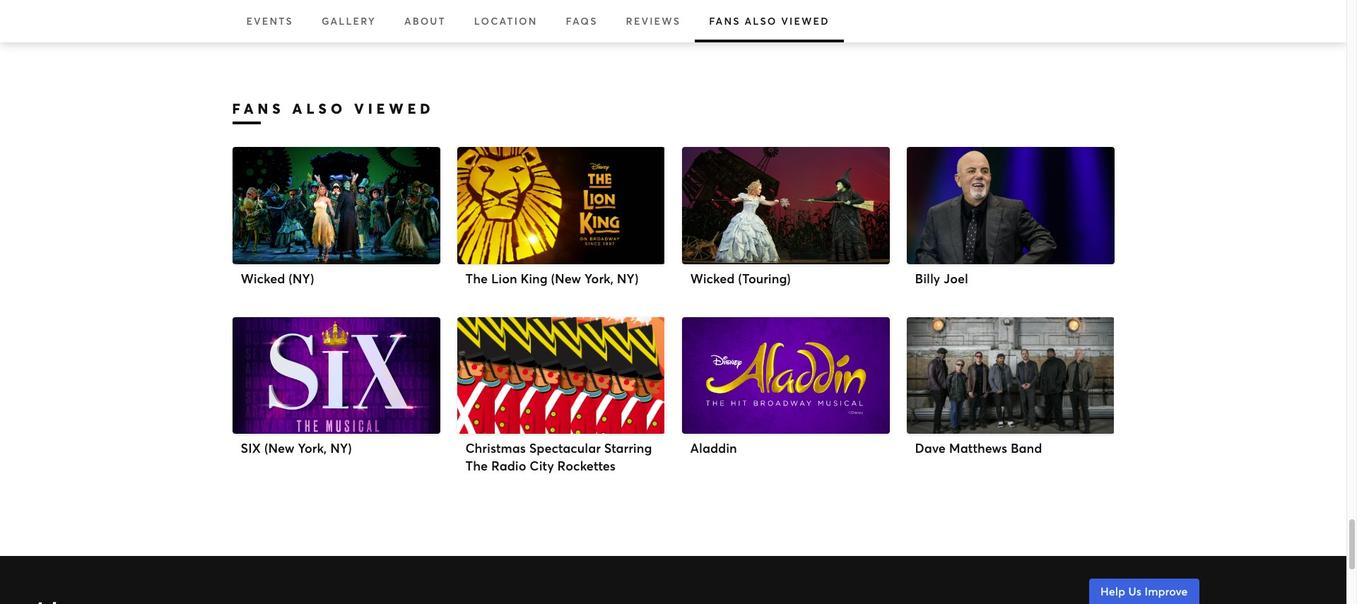 Task type: vqa. For each thing, say whether or not it's contained in the screenshot.
the rightmost york,
yes



Task type: locate. For each thing, give the bounding box(es) containing it.
the lion king (new york, ny) link
[[457, 147, 665, 300]]

0 horizontal spatial york,
[[298, 440, 327, 457]]

1 vertical spatial (new
[[264, 440, 295, 457]]

1 vertical spatial york,
[[298, 440, 327, 457]]

the left 'lion'
[[466, 270, 488, 287]]

christmas
[[466, 440, 526, 457]]

0 horizontal spatial wicked
[[241, 270, 285, 287]]

1 vertical spatial fans also viewed
[[232, 99, 435, 118]]

rockettes
[[558, 458, 616, 475]]

1 vertical spatial fans
[[232, 99, 285, 118]]

wicked (touring)
[[691, 270, 791, 287]]

1 vertical spatial ny)
[[330, 440, 352, 457]]

0 vertical spatial fans
[[710, 14, 741, 28]]

(new
[[551, 270, 582, 287], [264, 440, 295, 457]]

christmas spectacular starring the radio city rockettes
[[466, 440, 652, 475]]

0 horizontal spatial (new
[[264, 440, 295, 457]]

0 vertical spatial york,
[[585, 270, 614, 287]]

reviews
[[626, 14, 681, 28]]

1 horizontal spatial fans also viewed
[[710, 14, 830, 28]]

0 vertical spatial viewed
[[782, 14, 830, 28]]

ny)
[[617, 270, 639, 287], [330, 440, 352, 457]]

1 wicked from the left
[[241, 270, 285, 287]]

2 the from the top
[[466, 458, 488, 475]]

(new right king
[[551, 270, 582, 287]]

viewed
[[782, 14, 830, 28], [354, 99, 435, 118]]

dave
[[916, 440, 946, 457]]

1 horizontal spatial york,
[[585, 270, 614, 287]]

the
[[466, 270, 488, 287], [466, 458, 488, 475]]

1 the from the top
[[466, 270, 488, 287]]

gallery
[[322, 14, 376, 28]]

1 horizontal spatial fans
[[710, 14, 741, 28]]

york, inside 'six (new york, ny)' 'link'
[[298, 440, 327, 457]]

1 vertical spatial the
[[466, 458, 488, 475]]

fans also viewed
[[710, 14, 830, 28], [232, 99, 435, 118]]

0 horizontal spatial ny)
[[330, 440, 352, 457]]

wicked
[[241, 270, 285, 287], [691, 270, 735, 287]]

wicked (ny)
[[241, 270, 314, 287]]

0 vertical spatial also
[[745, 14, 778, 28]]

location link
[[460, 0, 552, 42]]

(new right six
[[264, 440, 295, 457]]

also
[[745, 14, 778, 28], [293, 99, 347, 118]]

1 horizontal spatial wicked
[[691, 270, 735, 287]]

fans also viewed link
[[695, 0, 844, 42]]

gallery link
[[308, 0, 390, 42]]

events link
[[232, 0, 308, 42]]

1 horizontal spatial (new
[[551, 270, 582, 287]]

wicked left (touring)
[[691, 270, 735, 287]]

wicked (ny) link
[[232, 147, 440, 300]]

york, right six
[[298, 440, 327, 457]]

wicked left (ny)
[[241, 270, 285, 287]]

2 wicked from the left
[[691, 270, 735, 287]]

0 vertical spatial ny)
[[617, 270, 639, 287]]

0 horizontal spatial viewed
[[354, 99, 435, 118]]

york, right king
[[585, 270, 614, 287]]

the down christmas
[[466, 458, 488, 475]]

faqs link
[[552, 0, 612, 42]]

six
[[241, 440, 261, 457]]

events
[[246, 14, 294, 28]]

york,
[[585, 270, 614, 287], [298, 440, 327, 457]]

location
[[474, 14, 538, 28]]

aladdin
[[691, 440, 738, 457]]

matthews
[[950, 440, 1008, 457]]

0 vertical spatial fans also viewed
[[710, 14, 830, 28]]

six (new york, ny) link
[[232, 317, 440, 488]]

york, inside the lion king (new york, ny) link
[[585, 270, 614, 287]]

fans
[[710, 14, 741, 28], [232, 99, 285, 118]]

1 vertical spatial also
[[293, 99, 347, 118]]

0 vertical spatial the
[[466, 270, 488, 287]]

lion
[[492, 270, 517, 287]]



Task type: describe. For each thing, give the bounding box(es) containing it.
fans also viewed inside the fans also viewed link
[[710, 14, 830, 28]]

joel
[[944, 270, 969, 287]]

about link
[[390, 0, 460, 42]]

six (new york, ny)
[[241, 440, 352, 457]]

king
[[521, 270, 548, 287]]

0 horizontal spatial fans
[[232, 99, 285, 118]]

band
[[1011, 440, 1043, 457]]

billy joel link
[[907, 147, 1115, 300]]

(ny)
[[289, 270, 314, 287]]

dave matthews band link
[[907, 317, 1115, 488]]

0 vertical spatial (new
[[551, 270, 582, 287]]

billy joel
[[916, 270, 969, 287]]

(touring)
[[739, 270, 791, 287]]

1 horizontal spatial ny)
[[617, 270, 639, 287]]

faqs
[[566, 14, 598, 28]]

wicked for wicked (touring)
[[691, 270, 735, 287]]

1 horizontal spatial viewed
[[782, 14, 830, 28]]

(new inside 'link'
[[264, 440, 295, 457]]

about
[[404, 14, 446, 28]]

the inside christmas spectacular starring the radio city rockettes
[[466, 458, 488, 475]]

billy
[[916, 270, 941, 287]]

ny) inside 'link'
[[330, 440, 352, 457]]

0 horizontal spatial also
[[293, 99, 347, 118]]

starring
[[604, 440, 652, 457]]

dave matthews band
[[916, 440, 1043, 457]]

christmas spectacular starring the radio city rockettes link
[[457, 317, 665, 488]]

city
[[530, 458, 554, 475]]

wicked (touring) link
[[682, 147, 890, 300]]

radio
[[492, 458, 527, 475]]

reviews link
[[612, 0, 695, 42]]

the lion king (new york, ny)
[[466, 270, 639, 287]]

1 vertical spatial viewed
[[354, 99, 435, 118]]

aladdin link
[[682, 317, 890, 488]]

1 horizontal spatial also
[[745, 14, 778, 28]]

wicked for wicked (ny)
[[241, 270, 285, 287]]

spectacular
[[529, 440, 601, 457]]

0 horizontal spatial fans also viewed
[[232, 99, 435, 118]]



